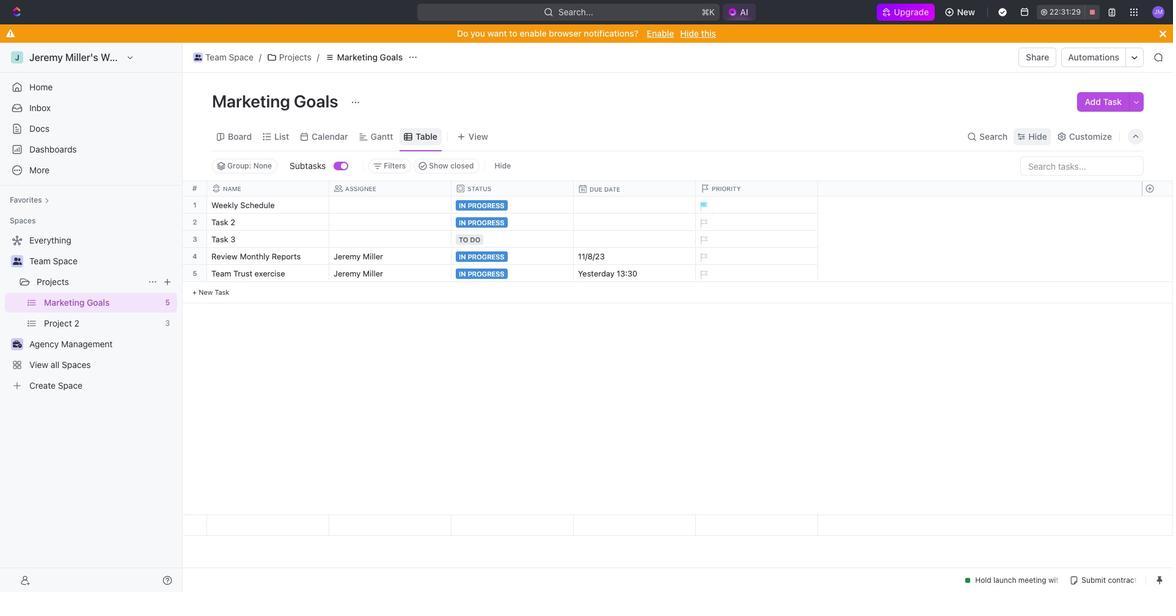 Task type: describe. For each thing, give the bounding box(es) containing it.
agency
[[29, 339, 59, 349]]

view all spaces
[[29, 360, 91, 370]]

create space link
[[5, 376, 175, 396]]

group:
[[227, 161, 251, 170]]

customize button
[[1053, 128, 1116, 145]]

search
[[979, 131, 1008, 141]]

press space to select this row. row containing 2
[[183, 214, 207, 231]]

set priority image for ‎task 2
[[694, 214, 712, 233]]

user group image inside team space link
[[194, 54, 202, 60]]

business time image
[[13, 341, 22, 348]]

1 vertical spatial space
[[53, 256, 78, 266]]

spaces inside 'tree'
[[62, 360, 91, 370]]

0 horizontal spatial team space link
[[29, 252, 175, 271]]

list link
[[272, 128, 289, 145]]

automations
[[1068, 52, 1119, 62]]

review monthly reports
[[211, 252, 301, 261]]

jeremy miller cell for team trust exercise
[[329, 265, 452, 282]]

j
[[15, 53, 19, 62]]

0 vertical spatial marketing goals
[[337, 52, 403, 62]]

sidebar navigation
[[0, 43, 185, 593]]

favorites
[[10, 196, 42, 205]]

in progress for team trust exercise
[[459, 270, 505, 278]]

1 horizontal spatial to
[[509, 28, 517, 38]]

filters button
[[369, 159, 411, 174]]

do
[[470, 236, 480, 244]]

jeremy miller's workspace, , element
[[11, 51, 23, 64]]

3 row group from the left
[[1142, 197, 1172, 304]]

task inside press space to select this row. row
[[211, 235, 228, 244]]

you
[[470, 28, 485, 38]]

management
[[61, 339, 113, 349]]

show
[[429, 161, 448, 170]]

customize
[[1069, 131, 1112, 141]]

press space to select this row. row containing team trust exercise
[[207, 265, 818, 284]]

task for add task
[[1103, 97, 1122, 107]]

5 inside 'tree'
[[165, 298, 170, 307]]

yesterday 13:30
[[578, 269, 637, 279]]

jeremy miller for team trust exercise
[[334, 269, 383, 279]]

docs
[[29, 123, 49, 134]]

jeremy for team trust exercise
[[334, 269, 361, 279]]

2 for 1
[[193, 218, 197, 226]]

press space to select this row. row containing ‎task 2
[[207, 214, 818, 233]]

new for new
[[957, 7, 975, 17]]

1 2 3 4 5
[[193, 201, 197, 277]]

0 vertical spatial marketing goals link
[[322, 50, 406, 65]]

to do cell
[[452, 231, 574, 247]]

name column header
[[207, 181, 332, 196]]

team trust exercise
[[211, 269, 285, 279]]

in progress cell for weekly schedule
[[452, 197, 574, 213]]

press space to select this row. row containing 5
[[183, 265, 207, 282]]

hide button
[[1014, 128, 1051, 145]]

2 vertical spatial team
[[211, 269, 231, 279]]

miller for reports
[[363, 252, 383, 261]]

2 vertical spatial space
[[58, 381, 82, 391]]

0 vertical spatial marketing
[[337, 52, 378, 62]]

dropdown menu image
[[574, 516, 695, 536]]

view button
[[453, 122, 492, 151]]

home link
[[5, 78, 177, 97]]

calendar link
[[309, 128, 348, 145]]

5 inside 1 2 3 4 5
[[193, 269, 197, 277]]

#
[[192, 184, 197, 193]]

project 2 link
[[44, 314, 160, 334]]

press space to select this row. row containing 4
[[183, 248, 207, 265]]

0 vertical spatial team
[[205, 52, 227, 62]]

press space to select this row. row containing 3
[[183, 231, 207, 248]]

13:30
[[617, 269, 637, 279]]

yesterday
[[578, 269, 614, 279]]

list
[[274, 131, 289, 141]]

row containing name
[[207, 181, 821, 197]]

docs link
[[5, 119, 177, 139]]

press space to select this row. row containing weekly schedule
[[207, 197, 818, 216]]

3 inside press space to select this row. row
[[230, 235, 235, 244]]

press space to select this row. row containing task 3
[[207, 231, 818, 250]]

assignee column header
[[329, 181, 454, 196]]

closed
[[450, 161, 474, 170]]

in progress for weekly schedule
[[459, 202, 505, 210]]

jeremy miller cell for review monthly reports
[[329, 248, 452, 265]]

progress for review monthly reports
[[468, 253, 505, 261]]

schedule
[[240, 200, 275, 210]]

upgrade
[[894, 7, 929, 17]]

calendar
[[312, 131, 348, 141]]

progress for weekly schedule
[[468, 202, 505, 210]]

task for new task
[[215, 288, 229, 296]]

22:31:29 button
[[1037, 5, 1100, 20]]

more button
[[5, 161, 177, 180]]

in progress cell for review monthly reports
[[452, 248, 574, 265]]

hide button
[[490, 159, 516, 174]]

in progress cell for team trust exercise
[[452, 265, 574, 282]]

workspace
[[101, 52, 151, 63]]

status column header
[[452, 181, 576, 196]]

create space
[[29, 381, 82, 391]]

project 2
[[44, 318, 79, 329]]

search button
[[964, 128, 1011, 145]]

name
[[223, 185, 241, 192]]

1 horizontal spatial hide
[[680, 28, 699, 38]]

user group image inside 'tree'
[[13, 258, 22, 265]]

4
[[193, 252, 197, 260]]

monthly
[[240, 252, 270, 261]]

in for weekly schedule
[[459, 202, 466, 210]]

view for view
[[469, 131, 488, 141]]

2 for project
[[74, 318, 79, 329]]

add
[[1085, 97, 1101, 107]]

weekly
[[211, 200, 238, 210]]

favorites button
[[5, 193, 54, 208]]

all
[[51, 360, 59, 370]]

reports
[[272, 252, 301, 261]]

0 vertical spatial team space link
[[190, 50, 257, 65]]

show closed button
[[414, 159, 479, 174]]

jeremy miller for review monthly reports
[[334, 252, 383, 261]]

jeremy for review monthly reports
[[334, 252, 361, 261]]

set priority element for task 3
[[694, 232, 712, 250]]

date
[[604, 186, 620, 193]]

view button
[[453, 128, 492, 145]]

miller for exercise
[[363, 269, 383, 279]]

view for view all spaces
[[29, 360, 48, 370]]

ai
[[740, 7, 748, 17]]

⌘k
[[702, 7, 715, 17]]

0 vertical spatial projects
[[279, 52, 311, 62]]

new task
[[199, 288, 229, 296]]

show closed
[[429, 161, 474, 170]]

marketing goals inside 'tree'
[[44, 298, 110, 308]]

in for team trust exercise
[[459, 270, 466, 278]]

review
[[211, 252, 238, 261]]

in progress for ‎task 2
[[459, 219, 505, 227]]

jeremy inside sidebar "navigation"
[[29, 52, 63, 63]]



Task type: vqa. For each thing, say whether or not it's contained in the screenshot.
Security & Permissions link
no



Task type: locate. For each thing, give the bounding box(es) containing it.
row group
[[183, 197, 207, 304], [207, 197, 818, 304], [1142, 197, 1172, 304]]

3 in progress cell from the top
[[452, 248, 574, 265]]

2 jeremy miller from the top
[[334, 269, 383, 279]]

3 inside 'tree'
[[165, 319, 170, 328]]

1 vertical spatial projects link
[[37, 272, 143, 292]]

22:31:29
[[1050, 7, 1081, 16]]

1 vertical spatial marketing
[[212, 91, 290, 111]]

0 horizontal spatial marketing
[[44, 298, 85, 308]]

enable
[[520, 28, 547, 38]]

1 in from the top
[[459, 202, 466, 210]]

tree inside sidebar "navigation"
[[5, 231, 177, 396]]

user group image
[[194, 54, 202, 60], [13, 258, 22, 265]]

0 horizontal spatial hide
[[495, 161, 511, 170]]

set priority image
[[694, 214, 712, 233], [694, 232, 712, 250], [694, 249, 712, 267], [694, 266, 712, 284]]

1 in progress from the top
[[459, 202, 505, 210]]

everything link
[[5, 231, 175, 250]]

upgrade link
[[877, 4, 935, 21]]

progress for team trust exercise
[[468, 270, 505, 278]]

priority column header
[[696, 181, 821, 196]]

4 set priority element from the top
[[694, 266, 712, 284]]

0 vertical spatial jeremy
[[29, 52, 63, 63]]

1 horizontal spatial projects
[[279, 52, 311, 62]]

2 row group from the left
[[207, 197, 818, 304]]

view up closed
[[469, 131, 488, 141]]

jm button
[[1149, 2, 1168, 22]]

1 horizontal spatial 3
[[193, 235, 197, 243]]

0 vertical spatial new
[[957, 7, 975, 17]]

0 vertical spatial 5
[[193, 269, 197, 277]]

notifications?
[[584, 28, 638, 38]]

hide inside button
[[495, 161, 511, 170]]

cell
[[329, 197, 452, 213], [574, 197, 696, 213], [329, 214, 452, 230], [574, 214, 696, 230], [329, 231, 452, 247], [574, 231, 696, 247]]

press space to select this row. row
[[183, 197, 207, 214], [207, 197, 818, 216], [1142, 197, 1172, 214], [183, 214, 207, 231], [207, 214, 818, 233], [1142, 214, 1172, 231], [183, 231, 207, 248], [207, 231, 818, 250], [1142, 231, 1172, 248], [183, 248, 207, 265], [207, 248, 818, 267], [1142, 248, 1172, 265], [183, 265, 207, 282], [207, 265, 818, 284], [1142, 265, 1172, 282], [207, 516, 818, 536], [1142, 516, 1172, 536]]

4 in progress cell from the top
[[452, 265, 574, 282]]

11/8/23 cell
[[574, 248, 696, 265]]

0 vertical spatial jeremy miller cell
[[329, 248, 452, 265]]

2 in progress cell from the top
[[452, 214, 574, 230]]

projects inside sidebar "navigation"
[[37, 277, 69, 287]]

jeremy miller cell
[[329, 248, 452, 265], [329, 265, 452, 282]]

2
[[230, 218, 235, 227], [193, 218, 197, 226], [74, 318, 79, 329]]

Search tasks... text field
[[1021, 157, 1143, 175]]

3 inside 1 2 3 4 5
[[193, 235, 197, 243]]

assignee
[[345, 185, 376, 192]]

priority button
[[696, 185, 818, 193]]

row group containing weekly schedule
[[207, 197, 818, 304]]

task down ‎task on the left of the page
[[211, 235, 228, 244]]

in
[[459, 202, 466, 210], [459, 219, 466, 227], [459, 253, 466, 261], [459, 270, 466, 278]]

1 horizontal spatial /
[[317, 52, 319, 62]]

agency management
[[29, 339, 113, 349]]

to left do
[[459, 236, 468, 244]]

0 vertical spatial hide
[[680, 28, 699, 38]]

1 vertical spatial jeremy miller cell
[[329, 265, 452, 282]]

task down team trust exercise
[[215, 288, 229, 296]]

2 right ‎task on the left of the page
[[230, 218, 235, 227]]

0 horizontal spatial team space
[[29, 256, 78, 266]]

1 jeremy miller cell from the top
[[329, 248, 452, 265]]

new inside button
[[957, 7, 975, 17]]

2 down '1'
[[193, 218, 197, 226]]

hide left this
[[680, 28, 699, 38]]

trust
[[233, 269, 252, 279]]

1 vertical spatial projects
[[37, 277, 69, 287]]

1
[[193, 201, 197, 209]]

set priority element for review monthly reports
[[694, 249, 712, 267]]

2 inside 'tree'
[[74, 318, 79, 329]]

0 vertical spatial space
[[229, 52, 253, 62]]

2 vertical spatial jeremy
[[334, 269, 361, 279]]

3 progress from the top
[[468, 253, 505, 261]]

0 horizontal spatial /
[[259, 52, 261, 62]]

assignee button
[[329, 185, 452, 193]]

3 in progress from the top
[[459, 253, 505, 261]]

2 horizontal spatial 2
[[230, 218, 235, 227]]

do you want to enable browser notifications? enable hide this
[[457, 28, 716, 38]]

3
[[230, 235, 235, 244], [193, 235, 197, 243], [165, 319, 170, 328]]

0 horizontal spatial to
[[459, 236, 468, 244]]

0 horizontal spatial new
[[199, 288, 213, 296]]

project
[[44, 318, 72, 329]]

0 vertical spatial to
[[509, 28, 517, 38]]

1 vertical spatial view
[[29, 360, 48, 370]]

1 vertical spatial user group image
[[13, 258, 22, 265]]

4 in progress from the top
[[459, 270, 505, 278]]

1 horizontal spatial projects link
[[264, 50, 314, 65]]

press space to select this row. row containing 1
[[183, 197, 207, 214]]

0 vertical spatial user group image
[[194, 54, 202, 60]]

in for ‎task 2
[[459, 219, 466, 227]]

2 horizontal spatial 3
[[230, 235, 235, 244]]

filters
[[384, 161, 406, 170]]

new for new task
[[199, 288, 213, 296]]

1 set priority image from the top
[[694, 214, 712, 233]]

2 vertical spatial task
[[215, 288, 229, 296]]

ai button
[[723, 4, 756, 21]]

to right want
[[509, 28, 517, 38]]

jeremy
[[29, 52, 63, 63], [334, 252, 361, 261], [334, 269, 361, 279]]

1 horizontal spatial view
[[469, 131, 488, 141]]

1 miller from the top
[[363, 252, 383, 261]]

projects link
[[264, 50, 314, 65], [37, 272, 143, 292]]

gantt
[[371, 131, 393, 141]]

task
[[1103, 97, 1122, 107], [211, 235, 228, 244], [215, 288, 229, 296]]

hide right the 'search'
[[1028, 131, 1047, 141]]

space
[[229, 52, 253, 62], [53, 256, 78, 266], [58, 381, 82, 391]]

1 horizontal spatial user group image
[[194, 54, 202, 60]]

set priority element
[[694, 214, 712, 233], [694, 232, 712, 250], [694, 249, 712, 267], [694, 266, 712, 284]]

0 vertical spatial projects link
[[264, 50, 314, 65]]

1 row group from the left
[[183, 197, 207, 304]]

2 set priority image from the top
[[694, 232, 712, 250]]

set priority element for team trust exercise
[[694, 266, 712, 284]]

1 vertical spatial 5
[[165, 298, 170, 307]]

‎task
[[211, 218, 228, 227]]

team space
[[205, 52, 253, 62], [29, 256, 78, 266]]

1 vertical spatial marketing goals link
[[44, 293, 160, 313]]

1 vertical spatial goals
[[294, 91, 338, 111]]

0 horizontal spatial projects link
[[37, 272, 143, 292]]

1 horizontal spatial marketing
[[212, 91, 290, 111]]

1 horizontal spatial 5
[[193, 269, 197, 277]]

marketing
[[337, 52, 378, 62], [212, 91, 290, 111], [44, 298, 85, 308]]

board link
[[225, 128, 252, 145]]

1 vertical spatial team space link
[[29, 252, 175, 271]]

marketing goals
[[337, 52, 403, 62], [212, 91, 342, 111], [44, 298, 110, 308]]

task inside button
[[1103, 97, 1122, 107]]

new button
[[940, 2, 982, 22]]

2 vertical spatial hide
[[495, 161, 511, 170]]

1 horizontal spatial new
[[957, 7, 975, 17]]

1 progress from the top
[[468, 202, 505, 210]]

1 vertical spatial team space
[[29, 256, 78, 266]]

set priority image for team trust exercise
[[694, 266, 712, 284]]

everything
[[29, 235, 71, 246]]

new right upgrade
[[957, 7, 975, 17]]

0 vertical spatial miller
[[363, 252, 383, 261]]

name button
[[207, 185, 329, 193]]

0 vertical spatial view
[[469, 131, 488, 141]]

1 horizontal spatial team space link
[[190, 50, 257, 65]]

2 jeremy miller cell from the top
[[329, 265, 452, 282]]

1 set priority element from the top
[[694, 214, 712, 233]]

2 horizontal spatial goals
[[380, 52, 403, 62]]

‎task 2
[[211, 218, 235, 227]]

1 horizontal spatial team space
[[205, 52, 253, 62]]

2 in from the top
[[459, 219, 466, 227]]

jeremy miller's workspace
[[29, 52, 151, 63]]

11/8/23
[[578, 252, 605, 261]]

set priority image for task 3
[[694, 232, 712, 250]]

spaces
[[10, 216, 36, 225], [62, 360, 91, 370]]

agency management link
[[29, 335, 175, 354]]

2 inside press space to select this row. row
[[230, 218, 235, 227]]

none
[[253, 161, 272, 170]]

0 horizontal spatial 5
[[165, 298, 170, 307]]

1 / from the left
[[259, 52, 261, 62]]

subtasks button
[[285, 156, 334, 176]]

add task button
[[1077, 92, 1129, 112]]

new down review
[[199, 288, 213, 296]]

board
[[228, 131, 252, 141]]

task 3
[[211, 235, 235, 244]]

this
[[701, 28, 716, 38]]

3 in from the top
[[459, 253, 466, 261]]

miller's
[[65, 52, 98, 63]]

status button
[[452, 185, 574, 193]]

view all spaces link
[[5, 356, 175, 375]]

do
[[457, 28, 468, 38]]

1 vertical spatial marketing goals
[[212, 91, 342, 111]]

view
[[469, 131, 488, 141], [29, 360, 48, 370]]

2 horizontal spatial hide
[[1028, 131, 1047, 141]]

in progress for review monthly reports
[[459, 253, 505, 261]]

1 vertical spatial hide
[[1028, 131, 1047, 141]]

subtasks
[[290, 161, 326, 171]]

0 horizontal spatial projects
[[37, 277, 69, 287]]

0 vertical spatial goals
[[380, 52, 403, 62]]

dashboards link
[[5, 140, 177, 159]]

0 horizontal spatial goals
[[87, 298, 110, 308]]

0 vertical spatial team space
[[205, 52, 253, 62]]

group: none
[[227, 161, 272, 170]]

gantt link
[[368, 128, 393, 145]]

new
[[957, 7, 975, 17], [199, 288, 213, 296]]

spaces down favorites
[[10, 216, 36, 225]]

to inside cell
[[459, 236, 468, 244]]

enable
[[647, 28, 674, 38]]

row group containing 1 2 3 4 5
[[183, 197, 207, 304]]

task right the add
[[1103, 97, 1122, 107]]

1 vertical spatial to
[[459, 236, 468, 244]]

row
[[207, 181, 821, 197]]

set priority element for ‎task 2
[[694, 214, 712, 233]]

2 inside 1 2 3 4 5
[[193, 218, 197, 226]]

2 vertical spatial marketing goals
[[44, 298, 110, 308]]

grid
[[183, 181, 1173, 536]]

2 horizontal spatial marketing
[[337, 52, 378, 62]]

hide inside dropdown button
[[1028, 131, 1047, 141]]

0 vertical spatial jeremy miller
[[334, 252, 383, 261]]

in progress cell for ‎task 2
[[452, 214, 574, 230]]

due
[[590, 186, 603, 193]]

2 in progress from the top
[[459, 219, 505, 227]]

1 horizontal spatial goals
[[294, 91, 338, 111]]

1 in progress cell from the top
[[452, 197, 574, 213]]

view inside button
[[469, 131, 488, 141]]

3 set priority element from the top
[[694, 249, 712, 267]]

dashboards
[[29, 144, 77, 155]]

1 horizontal spatial 2
[[193, 218, 197, 226]]

2 miller from the top
[[363, 269, 383, 279]]

search...
[[559, 7, 593, 17]]

yesterday 13:30 cell
[[574, 265, 696, 282]]

1 horizontal spatial marketing goals link
[[322, 50, 406, 65]]

0 horizontal spatial marketing goals link
[[44, 293, 160, 313]]

0 horizontal spatial spaces
[[10, 216, 36, 225]]

1 vertical spatial spaces
[[62, 360, 91, 370]]

2 vertical spatial marketing
[[44, 298, 85, 308]]

2 / from the left
[[317, 52, 319, 62]]

4 set priority image from the top
[[694, 266, 712, 284]]

due date column header
[[574, 181, 698, 197]]

0 horizontal spatial user group image
[[13, 258, 22, 265]]

status
[[467, 185, 491, 192]]

2 for ‎task
[[230, 218, 235, 227]]

to do
[[459, 236, 480, 244]]

2 right the project on the bottom left of page
[[74, 318, 79, 329]]

4 in from the top
[[459, 270, 466, 278]]

grid containing weekly schedule
[[183, 181, 1173, 536]]

tree containing everything
[[5, 231, 177, 396]]

0 horizontal spatial 3
[[165, 319, 170, 328]]

marketing goals link
[[322, 50, 406, 65], [44, 293, 160, 313]]

goals inside 'tree'
[[87, 298, 110, 308]]

1 vertical spatial miller
[[363, 269, 383, 279]]

0 vertical spatial spaces
[[10, 216, 36, 225]]

5
[[193, 269, 197, 277], [165, 298, 170, 307]]

in progress cell
[[452, 197, 574, 213], [452, 214, 574, 230], [452, 248, 574, 265], [452, 265, 574, 282]]

1 vertical spatial team
[[29, 256, 51, 266]]

1 horizontal spatial spaces
[[62, 360, 91, 370]]

home
[[29, 82, 53, 92]]

add task
[[1085, 97, 1122, 107]]

1 vertical spatial task
[[211, 235, 228, 244]]

view left all
[[29, 360, 48, 370]]

spaces right all
[[62, 360, 91, 370]]

share
[[1026, 52, 1049, 62]]

1 vertical spatial new
[[199, 288, 213, 296]]

3 set priority image from the top
[[694, 249, 712, 267]]

table link
[[413, 128, 437, 145]]

hide up the status dropdown button
[[495, 161, 511, 170]]

1 jeremy miller from the top
[[334, 252, 383, 261]]

jm
[[1154, 8, 1163, 15]]

view inside 'tree'
[[29, 360, 48, 370]]

more
[[29, 165, 50, 175]]

0 horizontal spatial view
[[29, 360, 48, 370]]

team inside 'tree'
[[29, 256, 51, 266]]

2 vertical spatial goals
[[87, 298, 110, 308]]

jeremy miller
[[334, 252, 383, 261], [334, 269, 383, 279]]

share button
[[1019, 48, 1057, 67]]

marketing inside 'tree'
[[44, 298, 85, 308]]

2 set priority element from the top
[[694, 232, 712, 250]]

set priority image for review monthly reports
[[694, 249, 712, 267]]

browser
[[549, 28, 582, 38]]

tree
[[5, 231, 177, 396]]

miller
[[363, 252, 383, 261], [363, 269, 383, 279]]

0 horizontal spatial 2
[[74, 318, 79, 329]]

0 vertical spatial task
[[1103, 97, 1122, 107]]

progress for ‎task 2
[[468, 219, 505, 227]]

due date button
[[574, 185, 696, 194]]

1 vertical spatial jeremy miller
[[334, 269, 383, 279]]

progress
[[468, 202, 505, 210], [468, 219, 505, 227], [468, 253, 505, 261], [468, 270, 505, 278]]

2 progress from the top
[[468, 219, 505, 227]]

team space inside 'tree'
[[29, 256, 78, 266]]

weekly schedule
[[211, 200, 275, 210]]

4 progress from the top
[[468, 270, 505, 278]]

1 vertical spatial jeremy
[[334, 252, 361, 261]]

in for review monthly reports
[[459, 253, 466, 261]]

press space to select this row. row containing review monthly reports
[[207, 248, 818, 267]]

create
[[29, 381, 56, 391]]



